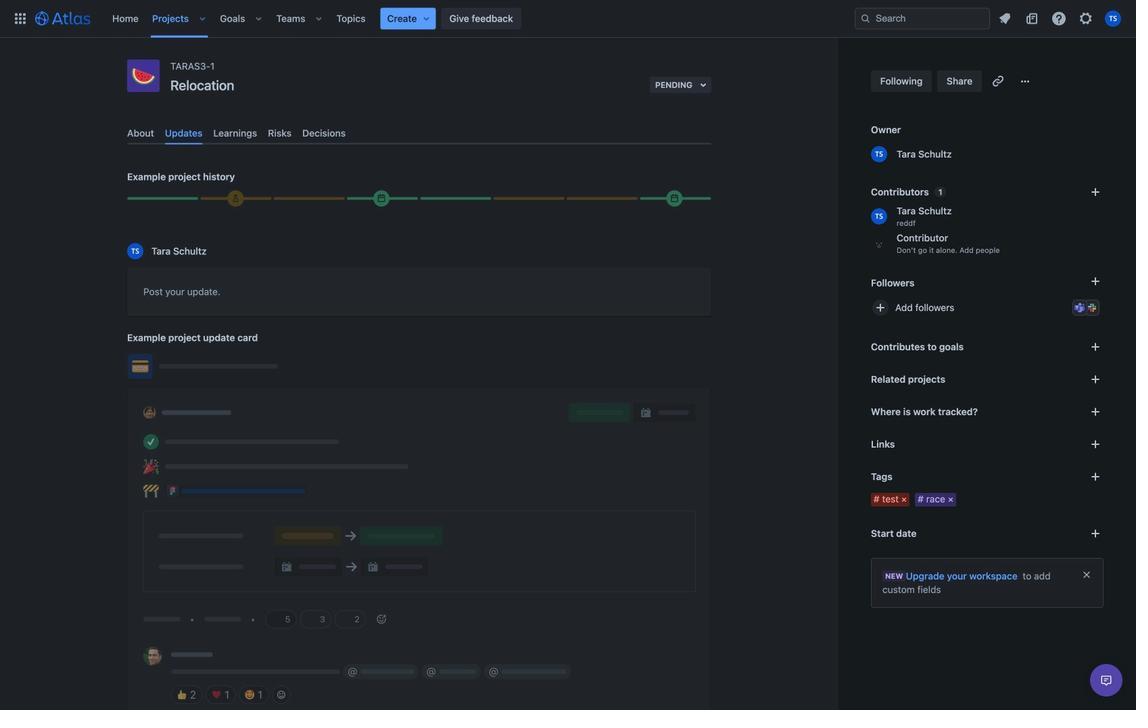 Task type: locate. For each thing, give the bounding box(es) containing it.
close banner image
[[1082, 570, 1093, 580]]

None search field
[[855, 8, 990, 29]]

1 close tag image from the left
[[899, 495, 910, 505]]

close tag image
[[899, 495, 910, 505], [946, 495, 957, 505]]

slack logo showing nan channels are connected to this project image
[[1087, 302, 1098, 313]]

add work tracking links image
[[1088, 404, 1104, 420]]

help image
[[1051, 10, 1068, 27]]

banner
[[0, 0, 1137, 38]]

add follower image
[[873, 300, 889, 316]]

2 close tag image from the left
[[946, 495, 957, 505]]

top element
[[8, 0, 855, 38]]

add tag image
[[1088, 469, 1104, 485]]

0 horizontal spatial close tag image
[[899, 495, 910, 505]]

add link image
[[1088, 436, 1104, 453]]

Search field
[[855, 8, 990, 29]]

switch to... image
[[12, 10, 28, 27]]

tab list
[[122, 122, 717, 145]]

1 horizontal spatial close tag image
[[946, 495, 957, 505]]



Task type: vqa. For each thing, say whether or not it's contained in the screenshot.
Main content area, start typing to enter text. text field
yes



Task type: describe. For each thing, give the bounding box(es) containing it.
search image
[[861, 13, 871, 24]]

account image
[[1105, 10, 1122, 27]]

add goals image
[[1088, 339, 1104, 355]]

set start date image
[[1088, 526, 1104, 542]]

Main content area, start typing to enter text. text field
[[143, 284, 695, 305]]

add team or contributors image
[[1088, 184, 1104, 200]]

notifications image
[[997, 10, 1013, 27]]

open intercom messenger image
[[1099, 672, 1115, 689]]

msteams logo showing  channels are connected to this project image
[[1075, 302, 1086, 313]]

settings image
[[1078, 10, 1095, 27]]

add a follower image
[[1088, 273, 1104, 290]]

add related project image
[[1088, 371, 1104, 388]]



